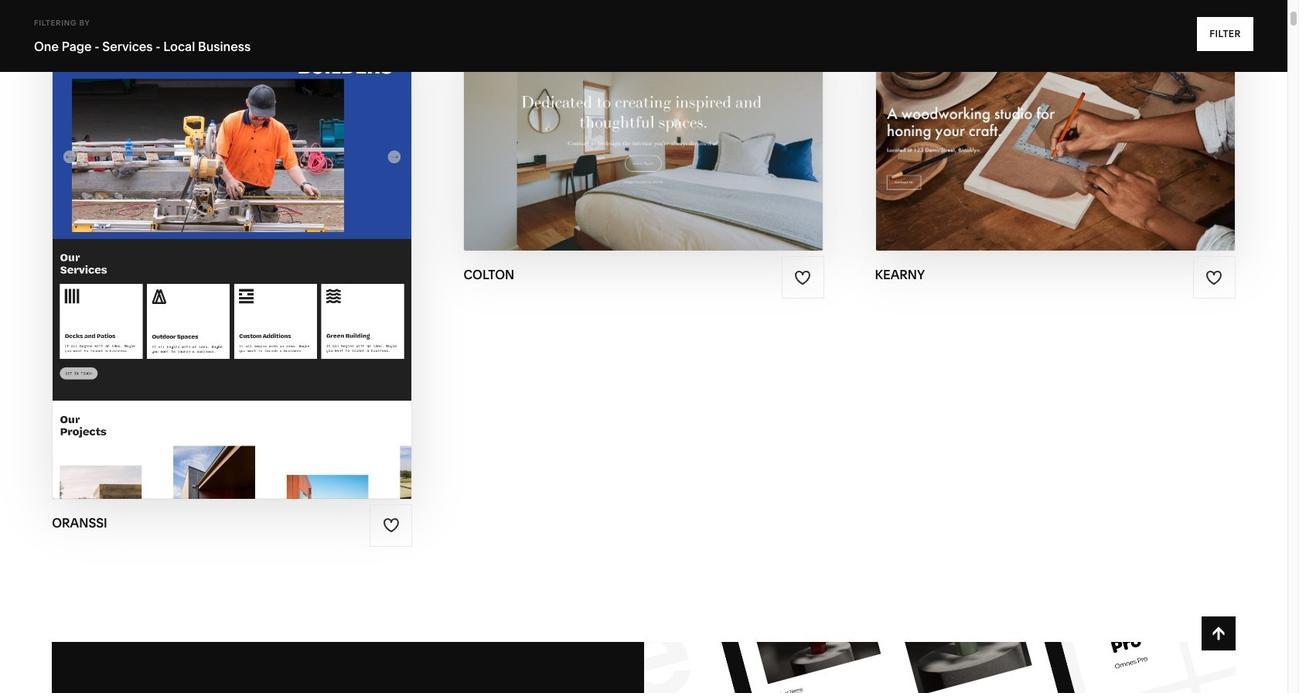 Task type: vqa. For each thing, say whether or not it's contained in the screenshot.
Templates link
no



Task type: describe. For each thing, give the bounding box(es) containing it.
add oranssi to your favorites list image
[[383, 517, 400, 534]]

add colton to your favorites list image
[[795, 269, 812, 286]]

back to top image
[[1211, 625, 1228, 642]]



Task type: locate. For each thing, give the bounding box(es) containing it.
colton image
[[464, 20, 824, 251]]

oranssi image
[[53, 20, 412, 499]]

kearny image
[[876, 20, 1235, 251]]

preview of building your own template image
[[644, 642, 1236, 693]]



